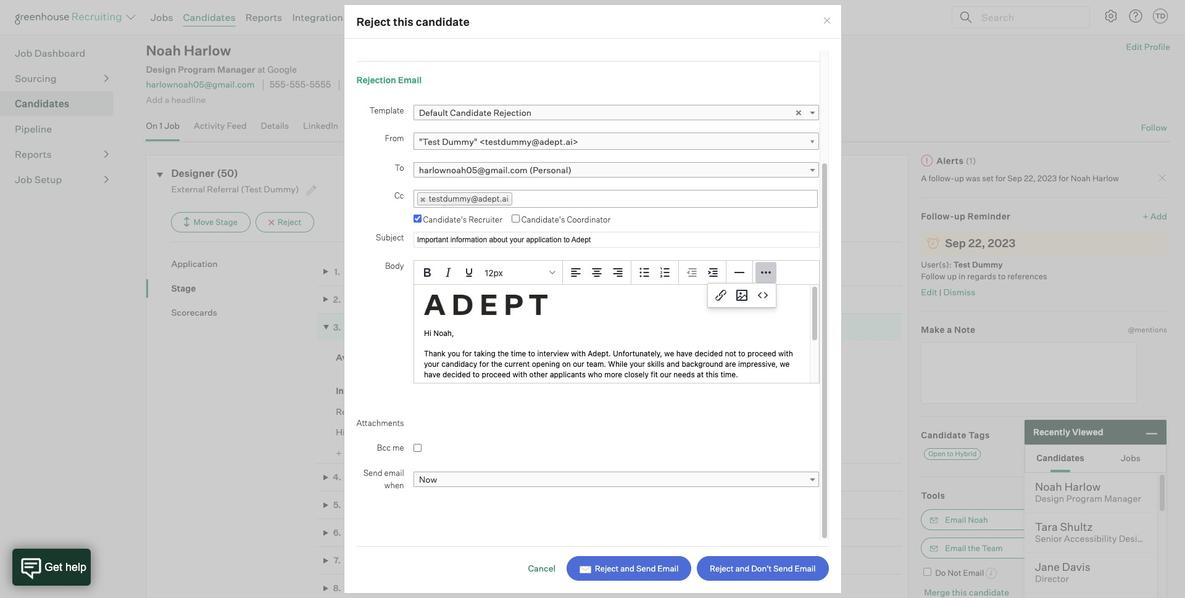 Task type: vqa. For each thing, say whether or not it's contained in the screenshot.
really
no



Task type: describe. For each thing, give the bounding box(es) containing it.
+ edit link
[[1138, 427, 1168, 444]]

1 availability from the left
[[336, 353, 383, 363]]

body
[[385, 261, 404, 271]]

6.
[[333, 528, 341, 539]]

design inside noah harlow design program manager
[[1036, 494, 1065, 505]]

jane davis director
[[1036, 561, 1091, 585]]

3 18, from the left
[[616, 267, 627, 277]]

4. take home test
[[333, 473, 412, 483]]

add a headline
[[146, 94, 206, 105]]

integrations link
[[292, 11, 348, 23]]

reject and don't send email link
[[697, 557, 829, 582]]

edit profile
[[1127, 41, 1171, 52]]

4.
[[333, 473, 342, 483]]

designer (50) external referral (test dummy)
[[171, 167, 301, 195]]

1 horizontal spatial follow
[[1142, 122, 1168, 133]]

activity
[[194, 120, 225, 131]]

screen for preliminary
[[396, 322, 425, 333]]

1 horizontal spatial reports link
[[246, 11, 282, 23]]

follow inside user(s): test dummy follow up in regards to references edit | dismiss
[[922, 272, 946, 282]]

horizontal line image
[[732, 266, 747, 281]]

dummy"
[[442, 136, 478, 147]]

+ for + add
[[1143, 211, 1149, 221]]

this for merge
[[952, 588, 968, 599]]

1 for from the left
[[996, 174, 1006, 183]]

scorecards link
[[171, 307, 318, 319]]

home
[[367, 473, 392, 483]]

increase indent image
[[706, 266, 720, 281]]

shultz
[[1061, 521, 1093, 534]]

+ add interview
[[336, 448, 400, 459]]

job for job setup
[[15, 174, 32, 186]]

noah harlow
[[146, 42, 231, 59]]

cc
[[395, 191, 404, 201]]

details link
[[261, 120, 289, 138]]

0 vertical spatial design
[[146, 64, 176, 75]]

sourcing
[[15, 72, 57, 85]]

(current
[[427, 322, 463, 333]]

1 vertical spatial up
[[955, 211, 966, 221]]

underline image
[[462, 266, 477, 281]]

screen for manager
[[401, 427, 429, 438]]

0 horizontal spatial manager
[[217, 64, 256, 75]]

reject for reject this candidate
[[357, 15, 391, 28]]

3. preliminary screen (current stage)
[[333, 322, 493, 333]]

0 horizontal spatial reports
[[15, 148, 52, 161]]

linkedin
[[303, 120, 338, 131]]

rejection email
[[357, 75, 422, 85]]

0 vertical spatial candidates link
[[183, 11, 236, 23]]

"test dummy" <testdummy@adept.ai> link
[[414, 133, 819, 151]]

@mentions
[[1128, 326, 1168, 335]]

more... image
[[759, 266, 774, 281]]

2 18, from the left
[[555, 267, 566, 277]]

edit link
[[922, 287, 938, 297]]

0 vertical spatial program
[[178, 64, 216, 75]]

candidate tags
[[922, 430, 990, 441]]

harlow for noah harlow design program manager
[[1065, 480, 1101, 494]]

subject
[[376, 233, 404, 243]]

candidates tab list
[[1026, 446, 1166, 473]]

coordinator
[[567, 215, 611, 225]]

email noah
[[946, 515, 988, 525]]

email the team button
[[922, 538, 1061, 559]]

request availability
[[541, 353, 621, 363]]

harlownoah05@gmail.com (personal)
[[419, 165, 572, 175]]

pacific
[[404, 79, 431, 90]]

email inside button
[[946, 544, 967, 554]]

up inside user(s): test dummy follow up in regards to references edit | dismiss
[[948, 272, 957, 282]]

1 vertical spatial test
[[394, 473, 412, 483]]

linkedin link
[[303, 120, 338, 138]]

email noah button
[[922, 510, 1061, 531]]

default candidate rejection link
[[414, 105, 819, 120]]

open
[[929, 450, 946, 459]]

1 horizontal spatial manager
[[363, 427, 399, 438]]

(test
[[241, 184, 262, 195]]

decrease indent image
[[685, 266, 699, 281]]

program inside noah harlow design program manager
[[1067, 494, 1103, 505]]

edit inside + edit link
[[1148, 430, 1165, 441]]

sep right the –
[[598, 267, 614, 277]]

2023 right '12px'
[[510, 267, 531, 277]]

stage inside stage "link"
[[171, 283, 196, 294]]

take
[[345, 473, 365, 483]]

merge this candidate
[[925, 588, 1010, 599]]

candidate for reject this candidate
[[416, 15, 470, 28]]

references
[[1008, 272, 1048, 282]]

noah harlow design program manager
[[1036, 480, 1142, 505]]

jane
[[1036, 561, 1060, 574]]

harlownoah05@gmail.com (personal) link
[[414, 162, 819, 178]]

1 horizontal spatial 22,
[[1024, 174, 1036, 183]]

+ add link
[[1143, 210, 1168, 222]]

the
[[968, 544, 981, 554]]

Search text field
[[979, 8, 1079, 26]]

1 vertical spatial screen
[[375, 407, 404, 417]]

5555
[[310, 79, 331, 90]]

follow-
[[929, 174, 955, 183]]

0 vertical spatial reports
[[246, 11, 282, 23]]

12px button
[[480, 263, 560, 284]]

td button
[[1153, 9, 1168, 23]]

td
[[1156, 12, 1166, 20]]

candidate's for candidate's recruiter
[[423, 215, 467, 225]]

align right image
[[611, 266, 625, 281]]

1 inside on 1 job link
[[160, 120, 163, 131]]

1 horizontal spatial 1
[[1047, 5, 1051, 16]]

reject and send email
[[595, 565, 679, 574]]

reject this candidate dialog
[[344, 4, 842, 595]]

07:00)
[[373, 79, 402, 90]]

accessibility
[[1064, 534, 1117, 545]]

harlownoah05@gmail.com for the 'harlownoah05@gmail.com' link
[[146, 79, 255, 90]]

+ for + add interview
[[336, 448, 342, 459]]

8.
[[333, 584, 341, 594]]

insert/edit image image
[[735, 289, 749, 303]]

send inside "send email when"
[[364, 469, 383, 479]]

google
[[267, 64, 297, 75]]

harlownoah05@gmail.com for harlownoah05@gmail.com (personal)
[[419, 165, 528, 175]]

email the team
[[946, 544, 1003, 554]]

job setup
[[15, 174, 62, 186]]

hiring
[[336, 427, 361, 438]]

noah inside "button"
[[968, 515, 988, 525]]

profile
[[1145, 41, 1171, 52]]

candidate for merge this candidate
[[969, 588, 1010, 599]]

0 horizontal spatial candidates
[[15, 98, 69, 110]]

referral
[[207, 184, 239, 195]]

recently viewed
[[1034, 427, 1104, 438]]

tags
[[969, 430, 990, 441]]

1 vertical spatial harlow
[[1093, 174, 1120, 183]]

and for send
[[621, 565, 635, 574]]

dashboard
[[34, 47, 85, 59]]

cancel
[[528, 564, 556, 574]]

to for hybrid
[[948, 450, 954, 459]]

Subject text field
[[414, 232, 820, 248]]

1 horizontal spatial application
[[345, 267, 393, 277]]

|
[[940, 288, 942, 297]]

hiring manager screen
[[336, 427, 429, 438]]

1 vertical spatial job
[[165, 120, 180, 131]]

0 vertical spatial up
[[955, 174, 964, 183]]

0 horizontal spatial 22,
[[969, 237, 986, 250]]

candidate's for candidate's coordinator
[[522, 215, 565, 225]]

in
[[959, 272, 966, 282]]

reference
[[345, 584, 387, 594]]

davis
[[1063, 561, 1091, 574]]

a for add
[[165, 94, 169, 105]]

0 horizontal spatial rejection
[[357, 75, 396, 85]]

scorecards
[[171, 308, 217, 318]]

1. application review applied on  sep 18, 2023 sep 18, 2023 – sep 18, 2023
[[334, 267, 650, 277]]

sep right on on the top of page
[[479, 267, 495, 277]]

harlow for noah harlow
[[184, 42, 231, 59]]

greenhouse recruiting image
[[15, 10, 126, 25]]

reject for reject and don't send email
[[710, 565, 734, 574]]

this for reject
[[393, 15, 414, 28]]

candidate's recruiter
[[423, 215, 503, 225]]

open to hybrid link
[[925, 449, 981, 461]]

rejection inside "link"
[[494, 107, 532, 118]]

send email when
[[364, 469, 404, 491]]

1 of 30 candidates
[[1047, 5, 1124, 16]]

bullet list image
[[637, 266, 652, 281]]

review
[[395, 267, 425, 277]]

reject for reject and send email
[[595, 565, 619, 574]]

close image
[[822, 16, 832, 25]]

bold image
[[420, 266, 435, 281]]



Task type: locate. For each thing, give the bounding box(es) containing it.
candidates down sourcing
[[15, 98, 69, 110]]

candidates up noah harlow
[[183, 11, 236, 23]]

1 vertical spatial manager
[[363, 427, 399, 438]]

1 horizontal spatial candidates
[[183, 11, 236, 23]]

headline
[[171, 94, 206, 105]]

0 vertical spatial rejection
[[357, 75, 396, 85]]

user(s): test dummy follow up in regards to references edit | dismiss
[[922, 260, 1048, 297]]

a left note
[[947, 325, 953, 335]]

email
[[384, 469, 404, 479]]

2 horizontal spatial candidates
[[1037, 453, 1085, 463]]

harlownoah05@gmail.com up "testdummy@adept.ai"
[[419, 165, 528, 175]]

1 vertical spatial edit
[[922, 287, 938, 297]]

noah inside noah harlow design program manager
[[1036, 480, 1063, 494]]

0 vertical spatial designer
[[171, 167, 215, 179]]

candidates link up pipeline link on the top left of page
[[15, 96, 109, 111]]

0 horizontal spatial application
[[171, 259, 218, 269]]

follow link
[[1142, 122, 1168, 134]]

candidate inside dialog
[[416, 15, 470, 28]]

1 vertical spatial recruiter
[[336, 407, 374, 417]]

move stage button
[[171, 212, 251, 233]]

harlow inside noah harlow design program manager
[[1065, 480, 1101, 494]]

don't
[[752, 565, 772, 574]]

reports up at
[[246, 11, 282, 23]]

0 vertical spatial edit
[[1127, 41, 1143, 52]]

interviews
[[336, 386, 380, 396]]

application
[[171, 259, 218, 269], [345, 267, 393, 277]]

12px toolbar
[[414, 261, 563, 285]]

stage up scorecards
[[171, 283, 196, 294]]

2 vertical spatial edit
[[1148, 430, 1165, 441]]

dismiss
[[944, 287, 976, 297]]

up left the "in"
[[948, 272, 957, 282]]

2023 up dummy
[[988, 237, 1016, 250]]

job right on
[[165, 120, 180, 131]]

add inside + add link
[[1151, 211, 1168, 221]]

test up the "in"
[[954, 260, 971, 270]]

0 horizontal spatial candidate's
[[423, 215, 467, 225]]

2 horizontal spatial 18,
[[616, 267, 627, 277]]

template
[[370, 105, 404, 115]]

back to search results link
[[24, 6, 113, 16]]

0 horizontal spatial a
[[165, 94, 169, 105]]

group
[[707, 284, 777, 309]]

1 vertical spatial program
[[1067, 494, 1103, 505]]

rejection up template
[[357, 75, 396, 85]]

candidate up open
[[922, 430, 967, 441]]

job left setup
[[15, 174, 32, 186]]

0 vertical spatial harlow
[[184, 42, 231, 59]]

insert/edit link image
[[714, 289, 728, 303]]

None text field
[[512, 191, 525, 207], [922, 343, 1138, 404], [512, 191, 525, 207], [922, 343, 1138, 404]]

1 horizontal spatial for
[[1059, 174, 1069, 183]]

2023 right "align right" image
[[629, 267, 650, 277]]

design
[[146, 64, 176, 75], [1036, 494, 1065, 505]]

align left image
[[569, 266, 583, 281]]

at
[[257, 64, 266, 75]]

edit inside user(s): test dummy follow up in regards to references edit | dismiss
[[922, 287, 938, 297]]

design up add a headline on the left top of page
[[146, 64, 176, 75]]

18, left align left icon
[[555, 267, 566, 277]]

a follow-up was set for sep 22, 2023 for noah harlow
[[922, 174, 1120, 183]]

sep left align left icon
[[537, 267, 553, 277]]

22, right set
[[1024, 174, 1036, 183]]

1.
[[334, 267, 340, 277]]

+ for + edit
[[1141, 430, 1146, 441]]

2 horizontal spatial send
[[774, 565, 793, 574]]

0 vertical spatial test
[[954, 260, 971, 270]]

a left the headline
[[165, 94, 169, 105]]

2023
[[1038, 174, 1057, 183], [988, 237, 1016, 250], [510, 267, 531, 277], [568, 267, 589, 277], [629, 267, 650, 277]]

Candidate's Recruiter checkbox
[[414, 215, 422, 223]]

designer inside designer (50) external referral (test dummy)
[[171, 167, 215, 179]]

noah
[[146, 42, 181, 59], [1071, 174, 1091, 183], [1036, 480, 1063, 494], [968, 515, 988, 525]]

2 vertical spatial to
[[948, 450, 954, 459]]

add button
[[363, 6, 428, 28]]

2 vertical spatial candidates
[[1037, 453, 1085, 463]]

1 horizontal spatial send
[[637, 565, 656, 574]]

follow-up reminder
[[922, 211, 1011, 221]]

application link
[[171, 258, 318, 270]]

0 vertical spatial screen
[[396, 322, 425, 333]]

this inside dialog
[[393, 15, 414, 28]]

me
[[393, 443, 404, 453]]

from
[[385, 133, 404, 143]]

test right home
[[394, 473, 412, 483]]

2 vertical spatial screen
[[401, 427, 429, 438]]

18, right on on the top of page
[[496, 267, 508, 277]]

1 horizontal spatial program
[[1067, 494, 1103, 505]]

recently
[[1034, 427, 1071, 438]]

not
[[948, 569, 962, 578]]

to right back at the left top of page
[[46, 6, 54, 16]]

of
[[1054, 5, 1061, 16]]

2.
[[333, 294, 341, 305]]

0 horizontal spatial reports link
[[15, 147, 109, 162]]

1 horizontal spatial and
[[736, 565, 750, 574]]

screen up attachments
[[375, 407, 404, 417]]

designer inside tara shultz senior accessibility designer
[[1119, 534, 1157, 545]]

application right 1.
[[345, 267, 393, 277]]

recruiter screen
[[336, 407, 404, 417]]

align center image
[[590, 266, 604, 281]]

candidates inside tab
[[1037, 453, 1085, 463]]

time
[[433, 79, 455, 90]]

12px group
[[414, 261, 819, 285], [414, 261, 819, 285]]

email inside "button"
[[946, 515, 967, 525]]

stage)
[[465, 322, 493, 333]]

1 horizontal spatial candidate
[[922, 430, 967, 441]]

1 left of
[[1047, 5, 1051, 16]]

job dashboard
[[15, 47, 85, 59]]

candidates link up noah harlow
[[183, 11, 236, 23]]

manager inside noah harlow design program manager
[[1105, 494, 1142, 505]]

candidate inside "link"
[[450, 107, 492, 118]]

1 horizontal spatial rejection
[[494, 107, 532, 118]]

0 vertical spatial reports link
[[246, 11, 282, 23]]

search
[[56, 6, 83, 16]]

2 and from the left
[[736, 565, 750, 574]]

director
[[1036, 574, 1070, 585]]

1 vertical spatial this
[[952, 588, 968, 599]]

program up shultz
[[1067, 494, 1103, 505]]

Bcc me checkbox
[[414, 444, 422, 453]]

2023 right set
[[1038, 174, 1057, 183]]

2 for from the left
[[1059, 174, 1069, 183]]

add inside add popup button
[[379, 11, 398, 23]]

Candidate's Coordinator checkbox
[[512, 215, 520, 223]]

0 vertical spatial candidate
[[450, 107, 492, 118]]

user(s):
[[922, 260, 952, 270]]

1 vertical spatial +
[[1141, 430, 1146, 441]]

1 vertical spatial reports
[[15, 148, 52, 161]]

harlow
[[184, 42, 231, 59], [1093, 174, 1120, 183], [1065, 480, 1101, 494]]

candidates tab
[[1026, 446, 1096, 473]]

team
[[982, 544, 1003, 554]]

(gmt-
[[346, 79, 373, 90]]

harlownoah05@gmail.com inside harlownoah05@gmail.com (personal) link
[[419, 165, 528, 175]]

0 vertical spatial 1
[[1047, 5, 1051, 16]]

reports down the pipeline
[[15, 148, 52, 161]]

1 horizontal spatial candidate
[[969, 588, 1010, 599]]

0 horizontal spatial availability
[[336, 353, 383, 363]]

1 horizontal spatial design
[[1036, 494, 1065, 505]]

1 vertical spatial designer
[[1119, 534, 1157, 545]]

candidate's
[[423, 215, 467, 225], [522, 215, 565, 225]]

1 555- from the left
[[270, 79, 290, 90]]

jobs link
[[151, 11, 173, 23]]

0 vertical spatial candidate
[[416, 15, 470, 28]]

18, left bullet list image
[[616, 267, 627, 277]]

sep right set
[[1008, 174, 1023, 183]]

2 vertical spatial manager
[[1105, 494, 1142, 505]]

to inside user(s): test dummy follow up in regards to references edit | dismiss
[[998, 272, 1006, 282]]

Do Not Email checkbox
[[924, 569, 932, 577]]

sep
[[1008, 174, 1023, 183], [945, 237, 966, 250], [479, 267, 495, 277], [537, 267, 553, 277], [598, 267, 614, 277]]

"test
[[419, 136, 440, 147]]

(us
[[456, 79, 472, 90]]

manager left at
[[217, 64, 256, 75]]

bcc
[[377, 443, 391, 453]]

5.
[[333, 500, 341, 511]]

0 horizontal spatial 18,
[[496, 267, 508, 277]]

0 horizontal spatial and
[[621, 565, 635, 574]]

screen left (current
[[396, 322, 425, 333]]

job up sourcing
[[15, 47, 32, 59]]

tara shultz senior accessibility designer
[[1036, 521, 1157, 545]]

test
[[954, 260, 971, 270], [394, 473, 412, 483]]

regards
[[968, 272, 997, 282]]

make a note
[[922, 325, 976, 335]]

availability right request at the bottom
[[576, 353, 621, 363]]

reports link down pipeline link on the top left of page
[[15, 147, 109, 162]]

1 horizontal spatial stage
[[216, 217, 238, 227]]

candidate down & on the left
[[450, 107, 492, 118]]

0 vertical spatial to
[[46, 6, 54, 16]]

0 horizontal spatial 1
[[160, 120, 163, 131]]

to right open
[[948, 450, 954, 459]]

reports
[[246, 11, 282, 23], [15, 148, 52, 161]]

0 vertical spatial recruiter
[[469, 215, 503, 225]]

up left was
[[955, 174, 964, 183]]

1 vertical spatial candidate
[[922, 430, 967, 441]]

merge this candidate link
[[925, 588, 1010, 599]]

(1)
[[966, 155, 977, 166]]

0 horizontal spatial test
[[394, 473, 412, 483]]

stage inside the move stage "button"
[[216, 217, 238, 227]]

recruiter down interviews
[[336, 407, 374, 417]]

a
[[165, 94, 169, 105], [947, 325, 953, 335]]

1 18, from the left
[[496, 267, 508, 277]]

reject and don't send email
[[710, 565, 816, 574]]

and
[[621, 565, 635, 574], [736, 565, 750, 574]]

numbered list image
[[658, 266, 673, 281]]

0 horizontal spatial for
[[996, 174, 1006, 183]]

1 horizontal spatial reports
[[246, 11, 282, 23]]

22,
[[1024, 174, 1036, 183], [969, 237, 986, 250]]

designer right "accessibility"
[[1119, 534, 1157, 545]]

candidates tab panel
[[1025, 474, 1167, 599]]

1 horizontal spatial test
[[954, 260, 971, 270]]

applied
[[433, 267, 465, 277]]

1 vertical spatial candidates link
[[15, 96, 109, 111]]

on 1 job
[[146, 120, 180, 131]]

harlownoah05@gmail.com up the headline
[[146, 79, 255, 90]]

recruiter down "testdummy@adept.ai"
[[469, 215, 503, 225]]

0 vertical spatial manager
[[217, 64, 256, 75]]

designer
[[171, 167, 215, 179], [1119, 534, 1157, 545]]

feed
[[227, 120, 247, 131]]

2 vertical spatial harlow
[[1065, 480, 1101, 494]]

0 vertical spatial 22,
[[1024, 174, 1036, 183]]

this up rejection email
[[393, 15, 414, 28]]

2 vertical spatial up
[[948, 272, 957, 282]]

1 horizontal spatial candidates link
[[183, 11, 236, 23]]

1 horizontal spatial designer
[[1119, 534, 1157, 545]]

0 horizontal spatial send
[[364, 469, 383, 479]]

up left reminder
[[955, 211, 966, 221]]

1 right on
[[160, 120, 163, 131]]

candidates
[[183, 11, 236, 23], [15, 98, 69, 110], [1037, 453, 1085, 463]]

italic image
[[441, 266, 456, 281]]

0 horizontal spatial to
[[46, 6, 54, 16]]

1 horizontal spatial recruiter
[[469, 215, 503, 225]]

design up tara
[[1036, 494, 1065, 505]]

2 horizontal spatial to
[[998, 272, 1006, 282]]

source code image
[[756, 289, 770, 303]]

job for job dashboard
[[15, 47, 32, 59]]

2 availability from the left
[[576, 353, 621, 363]]

availability down preliminary
[[336, 353, 383, 363]]

a for make
[[947, 325, 953, 335]]

12px application
[[414, 261, 820, 384]]

to down dummy
[[998, 272, 1006, 282]]

configure image
[[1104, 9, 1119, 23]]

1 horizontal spatial a
[[947, 325, 953, 335]]

merge
[[925, 588, 951, 599]]

0 horizontal spatial edit
[[922, 287, 938, 297]]

2 candidate's from the left
[[522, 215, 565, 225]]

reject for reject
[[278, 217, 302, 227]]

activity feed link
[[194, 120, 247, 138]]

details
[[261, 120, 289, 131]]

2023 left the –
[[568, 267, 589, 277]]

candidate's right candidate's coordinator checkbox
[[522, 215, 565, 225]]

recruiter inside reject this candidate dialog
[[469, 215, 503, 225]]

0 vertical spatial job
[[15, 47, 32, 59]]

1 vertical spatial 22,
[[969, 237, 986, 250]]

22, up dummy
[[969, 237, 986, 250]]

1 horizontal spatial edit
[[1127, 41, 1143, 52]]

1 vertical spatial to
[[998, 272, 1006, 282]]

reports link up at
[[246, 11, 282, 23]]

program up the 'harlownoah05@gmail.com' link
[[178, 64, 216, 75]]

0 horizontal spatial candidates link
[[15, 96, 109, 111]]

rejection down canada)
[[494, 107, 532, 118]]

1 vertical spatial 1
[[160, 120, 163, 131]]

candidates down recently viewed
[[1037, 453, 1085, 463]]

8. reference check
[[333, 584, 416, 594]]

1 vertical spatial stage
[[171, 283, 196, 294]]

reject inside reject button
[[278, 217, 302, 227]]

1 horizontal spatial 18,
[[555, 267, 566, 277]]

stage right move
[[216, 217, 238, 227]]

+
[[1143, 211, 1149, 221], [1141, 430, 1146, 441], [336, 448, 342, 459]]

1 and from the left
[[621, 565, 635, 574]]

sep right clock icon
[[945, 237, 966, 250]]

1 candidate's from the left
[[423, 215, 467, 225]]

clock image
[[928, 239, 940, 250]]

reject inside reject and don't send email link
[[710, 565, 734, 574]]

sourcing link
[[15, 71, 109, 86]]

designer up external at left
[[171, 167, 215, 179]]

0 vertical spatial candidates
[[183, 11, 236, 23]]

sep 22, 2023
[[945, 237, 1016, 250]]

1 vertical spatial rejection
[[494, 107, 532, 118]]

reject this candidate
[[357, 15, 470, 28]]

1 vertical spatial a
[[947, 325, 953, 335]]

now link
[[414, 473, 819, 488]]

0 vertical spatial harlownoah05@gmail.com
[[146, 79, 255, 90]]

and for don't
[[736, 565, 750, 574]]

&
[[474, 79, 481, 90]]

pipeline
[[15, 123, 52, 135]]

0 horizontal spatial recruiter
[[336, 407, 374, 417]]

manager
[[217, 64, 256, 75], [363, 427, 399, 438], [1105, 494, 1142, 505]]

2 horizontal spatial edit
[[1148, 430, 1165, 441]]

toolbar
[[563, 261, 632, 285], [632, 261, 679, 285], [679, 261, 727, 285], [753, 261, 779, 285], [708, 284, 776, 308]]

back to search results
[[24, 6, 113, 16]]

for
[[996, 174, 1006, 183], [1059, 174, 1069, 183]]

reject inside reject and send email link
[[595, 565, 619, 574]]

1 horizontal spatial availability
[[576, 353, 621, 363]]

note
[[955, 325, 976, 335]]

application down move
[[171, 259, 218, 269]]

test inside user(s): test dummy follow up in regards to references edit | dismiss
[[954, 260, 971, 270]]

+ add
[[1143, 211, 1168, 221]]

screen
[[396, 322, 425, 333], [375, 407, 404, 417], [401, 427, 429, 438]]

manager up bcc
[[363, 427, 399, 438]]

0 horizontal spatial designer
[[171, 167, 215, 179]]

back
[[24, 6, 44, 16]]

2 vertical spatial job
[[15, 174, 32, 186]]

check
[[389, 584, 416, 594]]

1 vertical spatial reports link
[[15, 147, 109, 162]]

this down do not email
[[952, 588, 968, 599]]

request availability button
[[541, 353, 621, 363]]

2 555- from the left
[[290, 79, 310, 90]]

candidate's right candidate's recruiter checkbox
[[423, 215, 467, 225]]

dismiss link
[[944, 287, 976, 297]]

set
[[983, 174, 994, 183]]

@mentions link
[[1128, 324, 1168, 336]]

manager up tara shultz senior accessibility designer
[[1105, 494, 1142, 505]]

screen up bcc me option
[[401, 427, 429, 438]]

to for search
[[46, 6, 54, 16]]

tools
[[922, 491, 946, 502]]

0 vertical spatial follow
[[1142, 122, 1168, 133]]



